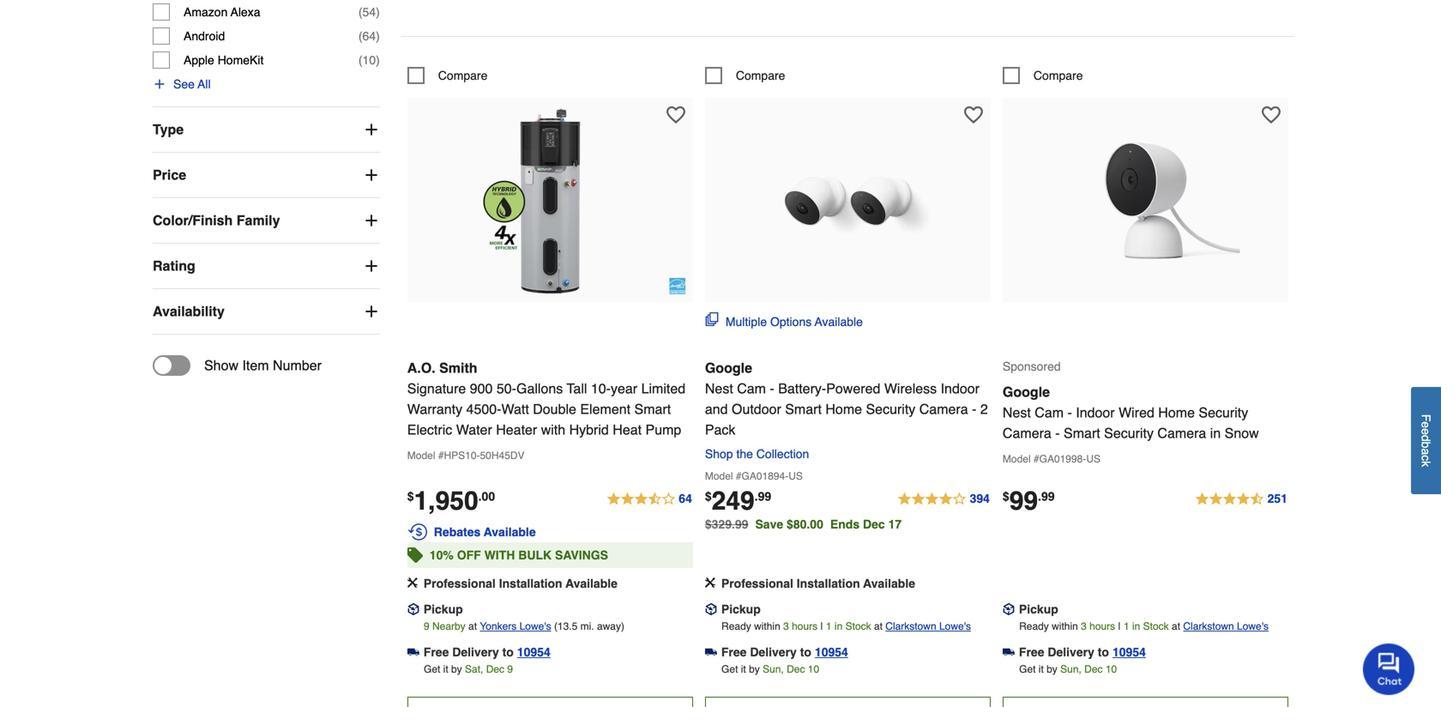 Task type: vqa. For each thing, say whether or not it's contained in the screenshot.
Multiple Options Available
yes



Task type: describe. For each thing, give the bounding box(es) containing it.
amazon
[[184, 5, 228, 19]]

and
[[705, 401, 728, 417]]

dec for pickup image corresponding to first truck filled image from right
[[1085, 663, 1103, 675]]

$ for 99
[[1003, 489, 1010, 503]]

installation for second assembly image from the right
[[499, 576, 563, 590]]

( 64 )
[[359, 29, 380, 43]]

home inside google nest cam - indoor wired home security camera - smart security camera in snow
[[1159, 404, 1195, 420]]

see all
[[173, 77, 211, 91]]

shop the collection
[[705, 447, 809, 461]]

ga01998-
[[1040, 453, 1087, 465]]

1 1 from the left
[[826, 620, 832, 632]]

smith
[[439, 360, 478, 376]]

clarkstown lowe's button for second truck filled image from right's 10954 button
[[886, 618, 971, 635]]

element
[[580, 401, 631, 417]]

sat,
[[465, 663, 483, 675]]

color/finish
[[153, 212, 233, 228]]

a
[[1420, 448, 1433, 455]]

availability
[[153, 303, 225, 319]]

color/finish family button
[[153, 198, 380, 243]]

1 | from the left
[[821, 620, 823, 632]]

pickup for pickup icon
[[424, 602, 463, 616]]

rebates
[[434, 525, 481, 539]]

professional for first assembly image from right
[[721, 576, 794, 590]]

ends
[[830, 517, 860, 531]]

delivery for 10954 button corresponding to first truck filled image from right
[[1048, 645, 1095, 659]]

water
[[456, 422, 492, 437]]

10954 button for third truck filled image from the right
[[517, 643, 551, 661]]

5002991593 element
[[407, 67, 488, 84]]

10%
[[430, 548, 454, 562]]

17
[[889, 517, 902, 531]]

show
[[204, 357, 239, 373]]

# for hps10-50h45dv
[[438, 449, 444, 461]]

options
[[770, 315, 812, 328]]

to for third truck filled image from the right 10954 button
[[502, 645, 514, 659]]

2 truck filled image from the left
[[705, 646, 717, 658]]

indoor inside google nest cam - battery-powered wireless indoor and outdoor smart home security camera - 2 pack
[[941, 380, 980, 396]]

10954 for third truck filled image from the right
[[517, 645, 551, 659]]

save
[[755, 517, 784, 531]]

nest for nest cam - indoor wired home security camera - smart security camera in snow
[[1003, 404, 1031, 420]]

251 button
[[1195, 489, 1289, 510]]

by for first truck filled image from right
[[1047, 663, 1058, 675]]

$329.99 save $80.00 ends dec 17
[[705, 517, 902, 531]]

type button
[[153, 107, 380, 152]]

android
[[184, 29, 225, 43]]

$ 249 .99
[[705, 486, 772, 516]]

10954 for second truck filled image from right
[[815, 645, 848, 659]]

homekit
[[218, 53, 264, 67]]

see
[[173, 77, 195, 91]]

multiple options available link
[[705, 312, 863, 330]]

rating
[[153, 258, 195, 274]]

at for pickup image corresponding to first truck filled image from right
[[1172, 620, 1181, 632]]

d
[[1420, 435, 1433, 441]]

4500-
[[466, 401, 501, 417]]

) for ( 54 )
[[376, 5, 380, 19]]

google nest cam - battery-powered wireless indoor and outdoor smart home security camera - 2 pack
[[705, 360, 988, 437]]

10 for pickup image corresponding to first truck filled image from right
[[1106, 663, 1117, 675]]

professional installation available for first assembly image from right
[[721, 576, 916, 590]]

2 ready from the left
[[1019, 620, 1049, 632]]

with
[[541, 422, 566, 437]]

a.o.
[[407, 360, 436, 376]]

watt
[[501, 401, 529, 417]]

pump
[[646, 422, 682, 437]]

the
[[737, 447, 753, 461]]

( 54 )
[[359, 5, 380, 19]]

394
[[970, 492, 990, 505]]

savings save $80.00 element
[[755, 517, 909, 531]]

cam for -
[[1035, 404, 1064, 420]]

wireless
[[884, 380, 937, 396]]

5003058451 element
[[705, 67, 785, 84]]

1 ready within 3 hours | 1 in stock at clarkstown lowe's from the left
[[722, 620, 971, 632]]

was price $329.99 element
[[705, 513, 755, 531]]

cam for outdoor
[[737, 380, 766, 396]]

# for ga01894-us
[[736, 470, 742, 482]]

64 inside 3.5 stars image
[[679, 492, 692, 505]]

ga01894-
[[742, 470, 789, 482]]

1 3 from the left
[[783, 620, 789, 632]]

available inside button
[[484, 525, 536, 539]]

pickup for second truck filled image from right's pickup image
[[721, 602, 761, 616]]

2 e from the top
[[1420, 428, 1433, 435]]

to for second truck filled image from right's 10954 button
[[800, 645, 812, 659]]

rebates available button
[[407, 522, 693, 542]]

c
[[1420, 455, 1433, 461]]

dec for second truck filled image from right's pickup image
[[787, 663, 805, 675]]

gallons
[[517, 380, 563, 396]]

2 ready within 3 hours | 1 in stock at clarkstown lowe's from the left
[[1019, 620, 1269, 632]]

stock for second truck filled image from right's 10954 button
[[846, 620, 871, 632]]

alexa
[[231, 5, 260, 19]]

pack
[[705, 422, 736, 437]]

1 at from the left
[[468, 620, 477, 632]]

3.5 stars image
[[606, 489, 693, 510]]

clarkstown for 10954 button corresponding to first truck filled image from right
[[1184, 620, 1234, 632]]

snow
[[1225, 425, 1259, 441]]

ends dec 17 element
[[830, 517, 909, 531]]

compare for 5002991593 element
[[438, 69, 488, 82]]

amazon alexa
[[184, 5, 260, 19]]

heat
[[613, 422, 642, 437]]

50-
[[497, 380, 517, 396]]

pickup image for first truck filled image from right
[[1003, 603, 1015, 615]]

at for second truck filled image from right's pickup image
[[874, 620, 883, 632]]

actual price $249.99 element
[[705, 486, 772, 516]]

google for google nest cam - battery-powered wireless indoor and outdoor smart home security camera - 2 pack
[[705, 360, 752, 376]]

camera inside google nest cam - battery-powered wireless indoor and outdoor smart home security camera - 2 pack
[[920, 401, 968, 417]]

google for google nest cam - indoor wired home security camera - smart security camera in snow
[[1003, 384, 1050, 400]]

# for ga01998-us
[[1034, 453, 1040, 465]]

number
[[273, 357, 322, 373]]

sponsored
[[1003, 359, 1061, 373]]

actual price $99.99 element
[[1003, 486, 1055, 516]]

3 free delivery to 10954 from the left
[[1019, 645, 1146, 659]]

bulk
[[518, 548, 552, 562]]

10-
[[591, 380, 611, 396]]

show item number
[[204, 357, 322, 373]]

in for second truck filled image from right's 10954 button
[[835, 620, 843, 632]]

0 horizontal spatial 10
[[363, 53, 376, 67]]

0 horizontal spatial 64
[[363, 29, 376, 43]]

model # hps10-50h45dv
[[407, 449, 525, 461]]

f e e d b a c k
[[1420, 414, 1433, 467]]

1,950
[[414, 486, 478, 516]]

1 e from the top
[[1420, 421, 1433, 428]]

1 truck filled image from the left
[[407, 646, 419, 658]]

get it by sun, dec 10 for second truck filled image from right
[[722, 663, 820, 675]]

savings
[[555, 548, 608, 562]]

1 horizontal spatial 9
[[507, 663, 513, 675]]

see all button
[[153, 76, 211, 93]]

wired
[[1119, 404, 1155, 420]]

10954 for first truck filled image from right
[[1113, 645, 1146, 659]]

outdoor
[[732, 401, 781, 417]]

get it by sun, dec 10 for first truck filled image from right
[[1019, 663, 1117, 675]]

item
[[242, 357, 269, 373]]

hours for second truck filled image from right's 10954 button
[[792, 620, 818, 632]]

smart inside a.o. smith signature 900 50-gallons tall 10-year limited warranty 4500-watt double element smart electric water heater with hybrid heat pump
[[635, 401, 671, 417]]

1 lowe's from the left
[[520, 620, 551, 632]]

hours for 10954 button corresponding to first truck filled image from right
[[1090, 620, 1116, 632]]

delivery for third truck filled image from the right 10954 button
[[452, 645, 499, 659]]

get for second truck filled image from right
[[722, 663, 738, 675]]

0 vertical spatial 9
[[424, 620, 430, 632]]

double
[[533, 401, 577, 417]]

2 free delivery to 10954 from the left
[[721, 645, 848, 659]]

yonkers
[[480, 620, 517, 632]]

1 it from the left
[[443, 663, 448, 675]]

stock for 10954 button corresponding to first truck filled image from right
[[1143, 620, 1169, 632]]

shop the collection link
[[705, 447, 816, 461]]

251
[[1268, 492, 1288, 505]]

nest for nest cam - battery-powered wireless indoor and outdoor smart home security camera - 2 pack
[[705, 380, 733, 396]]

a.o. smithsignature 900 50-gallons tall 10-year limited warranty 4500-watt double element smart electric water heater with hybrid heat pump element
[[407, 98, 693, 302]]



Task type: locate. For each thing, give the bounding box(es) containing it.
2 horizontal spatial 10
[[1106, 663, 1117, 675]]

compare
[[438, 69, 488, 82], [736, 69, 785, 82], [1034, 69, 1083, 82]]

.99 for 99
[[1038, 489, 1055, 503]]

9 right sat,
[[507, 663, 513, 675]]

1 horizontal spatial home
[[1159, 404, 1195, 420]]

0 horizontal spatial cam
[[737, 380, 766, 396]]

0 horizontal spatial professional
[[424, 576, 496, 590]]

delivery
[[452, 645, 499, 659], [750, 645, 797, 659], [1048, 645, 1095, 659]]

1 professional from the left
[[424, 576, 496, 590]]

nest up and
[[705, 380, 733, 396]]

3 lowe's from the left
[[1237, 620, 1269, 632]]

1 horizontal spatial compare
[[736, 69, 785, 82]]

2 vertical spatial (
[[359, 53, 363, 67]]

2 it from the left
[[741, 663, 746, 675]]

smart up ga01998- on the bottom right of the page
[[1064, 425, 1101, 441]]

e up b
[[1420, 428, 1433, 435]]

0 horizontal spatial 3
[[783, 620, 789, 632]]

professional down save
[[721, 576, 794, 590]]

2 10954 button from the left
[[815, 643, 848, 661]]

plus image inside rating button
[[363, 257, 380, 275]]

home inside google nest cam - battery-powered wireless indoor and outdoor smart home security camera - 2 pack
[[826, 401, 862, 417]]

2 get it by sun, dec 10 from the left
[[1019, 663, 1117, 675]]

delivery for second truck filled image from right's 10954 button
[[750, 645, 797, 659]]

professional installation available down $80.00
[[721, 576, 916, 590]]

9 left nearby at the bottom of page
[[424, 620, 430, 632]]

heater
[[496, 422, 537, 437]]

1 professional installation available from the left
[[424, 576, 618, 590]]

$ 1,950 .00
[[407, 486, 495, 516]]

free for first truck filled image from right
[[1019, 645, 1045, 659]]

model # ga01894-us
[[705, 470, 803, 482]]

in for 10954 button corresponding to first truck filled image from right
[[1133, 620, 1141, 632]]

3 at from the left
[[1172, 620, 1181, 632]]

3 pickup from the left
[[1019, 602, 1059, 616]]

3 free from the left
[[1019, 645, 1045, 659]]

2 vertical spatial )
[[376, 53, 380, 67]]

1 pickup from the left
[[424, 602, 463, 616]]

1 horizontal spatial $
[[705, 489, 712, 503]]

99
[[1010, 486, 1038, 516]]

home right "wired"
[[1159, 404, 1195, 420]]

smart for and
[[785, 401, 822, 417]]

64 down 54
[[363, 29, 376, 43]]

1 horizontal spatial professional
[[721, 576, 794, 590]]

1 horizontal spatial clarkstown
[[1184, 620, 1234, 632]]

( for 54
[[359, 5, 363, 19]]

plus image inside availability "button"
[[363, 303, 380, 320]]

professional for second assembly image from the right
[[424, 576, 496, 590]]

2 horizontal spatial $
[[1003, 489, 1010, 503]]

$ inside $ 249 .99
[[705, 489, 712, 503]]

3 $ from the left
[[1003, 489, 1010, 503]]

2 horizontal spatial camera
[[1158, 425, 1207, 441]]

compare inside 5003103997 element
[[1034, 69, 1083, 82]]

1 free from the left
[[424, 645, 449, 659]]

1 vertical spatial indoor
[[1076, 404, 1115, 420]]

at
[[468, 620, 477, 632], [874, 620, 883, 632], [1172, 620, 1181, 632]]

( for 10
[[359, 53, 363, 67]]

9
[[424, 620, 430, 632], [507, 663, 513, 675]]

1 horizontal spatial free delivery to 10954
[[721, 645, 848, 659]]

0 vertical spatial google
[[705, 360, 752, 376]]

1 horizontal spatial installation
[[797, 576, 860, 590]]

1 horizontal spatial google
[[1003, 384, 1050, 400]]

free for third truck filled image from the right
[[424, 645, 449, 659]]

assembly image up pickup icon
[[407, 577, 418, 588]]

0 horizontal spatial hours
[[792, 620, 818, 632]]

2 horizontal spatial security
[[1199, 404, 1249, 420]]

1 vertical spatial google
[[1003, 384, 1050, 400]]

smart down the battery-
[[785, 401, 822, 417]]

1 get from the left
[[424, 663, 440, 675]]

1 horizontal spatial #
[[736, 470, 742, 482]]

10954
[[517, 645, 551, 659], [815, 645, 848, 659], [1113, 645, 1146, 659]]

multiple
[[726, 315, 767, 328]]

truck filled image
[[407, 646, 419, 658], [705, 646, 717, 658], [1003, 646, 1015, 658]]

0 vertical spatial nest
[[705, 380, 733, 396]]

get for first truck filled image from right
[[1019, 663, 1036, 675]]

) for ( 10 )
[[376, 53, 380, 67]]

compare inside 5002991593 element
[[438, 69, 488, 82]]

249
[[712, 486, 755, 516]]

2
[[981, 401, 988, 417]]

1 horizontal spatial clarkstown lowe's button
[[1184, 618, 1269, 635]]

0 horizontal spatial #
[[438, 449, 444, 461]]

1 horizontal spatial within
[[1052, 620, 1078, 632]]

.99 for 249
[[755, 489, 772, 503]]

show item number element
[[153, 355, 322, 376]]

2 lowe's from the left
[[940, 620, 971, 632]]

model # ga01998-us
[[1003, 453, 1101, 465]]

0 horizontal spatial ready within 3 hours | 1 in stock at clarkstown lowe's
[[722, 620, 971, 632]]

2 pickup image from the left
[[1003, 603, 1015, 615]]

plus image for availability
[[363, 303, 380, 320]]

indoor right wireless
[[941, 380, 980, 396]]

$329.99
[[705, 517, 749, 531]]

2 horizontal spatial #
[[1034, 453, 1040, 465]]

compare for 5003103997 element
[[1034, 69, 1083, 82]]

1 horizontal spatial ready
[[1019, 620, 1049, 632]]

3 it from the left
[[1039, 663, 1044, 675]]

smart for camera
[[1064, 425, 1101, 441]]

10954 button for first truck filled image from right
[[1113, 643, 1146, 661]]

0 horizontal spatial truck filled image
[[407, 646, 419, 658]]

with
[[484, 548, 515, 562]]

1 clarkstown from the left
[[886, 620, 937, 632]]

3 10954 button from the left
[[1113, 643, 1146, 661]]

ready within 3 hours | 1 in stock at clarkstown lowe's
[[722, 620, 971, 632], [1019, 620, 1269, 632]]

plus image
[[153, 77, 166, 91], [363, 167, 380, 184], [363, 257, 380, 275], [363, 303, 380, 320]]

f e e d b a c k button
[[1411, 387, 1441, 494]]

1 horizontal spatial smart
[[785, 401, 822, 417]]

1 within from the left
[[754, 620, 781, 632]]

0 horizontal spatial 9
[[424, 620, 430, 632]]

plus image inside the see all "button"
[[153, 77, 166, 91]]

pickup for pickup image corresponding to first truck filled image from right
[[1019, 602, 1059, 616]]

camera up the model # ga01998-us
[[1003, 425, 1052, 441]]

1 vertical spatial (
[[359, 29, 363, 43]]

2 horizontal spatial free
[[1019, 645, 1045, 659]]

2 horizontal spatial 10954 button
[[1113, 643, 1146, 661]]

( down ( 64 )
[[359, 53, 363, 67]]

available down 17
[[863, 576, 916, 590]]

us down google nest cam - indoor wired home security camera - smart security camera in snow
[[1087, 453, 1101, 465]]

get it by sat, dec 9
[[424, 663, 513, 675]]

1 horizontal spatial camera
[[1003, 425, 1052, 441]]

$ for 249
[[705, 489, 712, 503]]

camera left the snow
[[1158, 425, 1207, 441]]

64 left 249
[[679, 492, 692, 505]]

2 horizontal spatial get
[[1019, 663, 1036, 675]]

apple homekit
[[184, 53, 264, 67]]

1 horizontal spatial professional installation available
[[721, 576, 916, 590]]

rebates available
[[434, 525, 536, 539]]

2 horizontal spatial delivery
[[1048, 645, 1095, 659]]

1 hours from the left
[[792, 620, 818, 632]]

available down savings
[[566, 576, 618, 590]]

2 compare from the left
[[736, 69, 785, 82]]

2 stock from the left
[[1143, 620, 1169, 632]]

us for model # ga01894-us
[[789, 470, 803, 482]]

.99 down the model # ga01998-us
[[1038, 489, 1055, 503]]

10% off with bulk savings
[[430, 548, 608, 562]]

0 horizontal spatial in
[[835, 620, 843, 632]]

by for second truck filled image from right
[[749, 663, 760, 675]]

price
[[153, 167, 186, 183]]

pickup image
[[705, 603, 717, 615], [1003, 603, 1015, 615]]

1 horizontal spatial get
[[722, 663, 738, 675]]

1 $ from the left
[[407, 489, 414, 503]]

hybrid
[[569, 422, 609, 437]]

1 horizontal spatial it
[[741, 663, 746, 675]]

nest
[[705, 380, 733, 396], [1003, 404, 1031, 420]]

0 horizontal spatial indoor
[[941, 380, 980, 396]]

) down ( 64 )
[[376, 53, 380, 67]]

availability button
[[153, 289, 380, 334]]

security inside google nest cam - battery-powered wireless indoor and outdoor smart home security camera - 2 pack
[[866, 401, 916, 417]]

all
[[198, 77, 211, 91]]

installation for first assembly image from right
[[797, 576, 860, 590]]

security down wireless
[[866, 401, 916, 417]]

model down electric
[[407, 449, 435, 461]]

electric
[[407, 422, 452, 437]]

54
[[363, 5, 376, 19]]

get it by sun, dec 10
[[722, 663, 820, 675], [1019, 663, 1117, 675]]

( up ( 64 )
[[359, 5, 363, 19]]

3 to from the left
[[1098, 645, 1109, 659]]

2 horizontal spatial model
[[1003, 453, 1031, 465]]

4.5 stars image
[[1195, 489, 1289, 510]]

indoor inside google nest cam - indoor wired home security camera - smart security camera in snow
[[1076, 404, 1115, 420]]

assembly image down $329.99
[[705, 577, 715, 588]]

# down the
[[736, 470, 742, 482]]

2 plus image from the top
[[363, 212, 380, 229]]

0 horizontal spatial at
[[468, 620, 477, 632]]

1 vertical spatial cam
[[1035, 404, 1064, 420]]

security up the snow
[[1199, 404, 1249, 420]]

powered
[[826, 380, 881, 396]]

.99 inside the $ 99 .99
[[1038, 489, 1055, 503]]

1 horizontal spatial delivery
[[750, 645, 797, 659]]

$ inside $ 1,950 .00
[[407, 489, 414, 503]]

professional down off
[[424, 576, 496, 590]]

1 assembly image from the left
[[407, 577, 418, 588]]

smart down limited
[[635, 401, 671, 417]]

nest inside google nest cam - indoor wired home security camera - smart security camera in snow
[[1003, 404, 1031, 420]]

2 hours from the left
[[1090, 620, 1116, 632]]

2 within from the left
[[1052, 620, 1078, 632]]

by
[[451, 663, 462, 675], [749, 663, 760, 675], [1047, 663, 1058, 675]]

chat invite button image
[[1363, 643, 1416, 695]]

actual price $1,950.00 element
[[407, 486, 495, 516]]

installation down bulk
[[499, 576, 563, 590]]

2 horizontal spatial free delivery to 10954
[[1019, 645, 1146, 659]]

clarkstown
[[886, 620, 937, 632], [1184, 620, 1234, 632]]

2 delivery from the left
[[750, 645, 797, 659]]

1 heart outline image from the left
[[667, 105, 685, 124]]

1 horizontal spatial 3
[[1081, 620, 1087, 632]]

2 horizontal spatial in
[[1210, 425, 1221, 441]]

3 10954 from the left
[[1113, 645, 1146, 659]]

10
[[363, 53, 376, 67], [808, 663, 820, 675], [1106, 663, 1117, 675]]

3 get from the left
[[1019, 663, 1036, 675]]

installation
[[499, 576, 563, 590], [797, 576, 860, 590]]

( for 64
[[359, 29, 363, 43]]

#
[[438, 449, 444, 461], [1034, 453, 1040, 465], [736, 470, 742, 482]]

0 horizontal spatial |
[[821, 620, 823, 632]]

0 horizontal spatial within
[[754, 620, 781, 632]]

900
[[470, 380, 493, 396]]

1 compare from the left
[[438, 69, 488, 82]]

1 horizontal spatial 64
[[679, 492, 692, 505]]

1 ( from the top
[[359, 5, 363, 19]]

1 vertical spatial nest
[[1003, 404, 1031, 420]]

plus image for rating
[[363, 257, 380, 275]]

1 horizontal spatial heart outline image
[[964, 105, 983, 124]]

394 button
[[897, 489, 991, 510]]

4 stars image
[[897, 489, 991, 510]]

1 .99 from the left
[[755, 489, 772, 503]]

model for model # ga01894-us
[[705, 470, 733, 482]]

2 horizontal spatial compare
[[1034, 69, 1083, 82]]

rebates icon image
[[407, 522, 428, 542]]

professional installation available for second assembly image from the right
[[424, 576, 618, 590]]

$ for 1,950
[[407, 489, 414, 503]]

pickup image
[[407, 603, 419, 615]]

2 free from the left
[[721, 645, 747, 659]]

collection
[[757, 447, 809, 461]]

3 by from the left
[[1047, 663, 1058, 675]]

us down collection at the right of page
[[789, 470, 803, 482]]

( 10 )
[[359, 53, 380, 67]]

1
[[826, 620, 832, 632], [1124, 620, 1130, 632]]

2 clarkstown from the left
[[1184, 620, 1234, 632]]

google up and
[[705, 360, 752, 376]]

us for model # ga01998-us
[[1087, 453, 1101, 465]]

pickup image for second truck filled image from right
[[705, 603, 717, 615]]

1 horizontal spatial |
[[1118, 620, 1121, 632]]

1 get it by sun, dec 10 from the left
[[722, 663, 820, 675]]

security down "wired"
[[1104, 425, 1154, 441]]

0 horizontal spatial 1
[[826, 620, 832, 632]]

1 stock from the left
[[846, 620, 871, 632]]

1 clarkstown lowe's button from the left
[[886, 618, 971, 635]]

3 ( from the top
[[359, 53, 363, 67]]

0 horizontal spatial assembly image
[[407, 577, 418, 588]]

plus image for price
[[363, 167, 380, 184]]

clarkstown for second truck filled image from right's 10954 button
[[886, 620, 937, 632]]

$ right 394
[[1003, 489, 1010, 503]]

2 assembly image from the left
[[705, 577, 715, 588]]

0 horizontal spatial to
[[502, 645, 514, 659]]

0 horizontal spatial get
[[424, 663, 440, 675]]

2 professional from the left
[[721, 576, 794, 590]]

smart inside google nest cam - indoor wired home security camera - smart security camera in snow
[[1064, 425, 1101, 441]]

0 vertical spatial (
[[359, 5, 363, 19]]

2 3 from the left
[[1081, 620, 1087, 632]]

professional installation available down 10% off with bulk savings
[[424, 576, 618, 590]]

warranty
[[407, 401, 463, 417]]

1 horizontal spatial indoor
[[1076, 404, 1115, 420]]

multiple options available
[[726, 315, 863, 328]]

0 horizontal spatial free
[[424, 645, 449, 659]]

2 $ from the left
[[705, 489, 712, 503]]

10954 button for second truck filled image from right
[[815, 643, 848, 661]]

energy star qualified image
[[669, 277, 686, 295]]

to
[[502, 645, 514, 659], [800, 645, 812, 659], [1098, 645, 1109, 659]]

e
[[1420, 421, 1433, 428], [1420, 428, 1433, 435]]

0 horizontal spatial clarkstown lowe's button
[[886, 618, 971, 635]]

stock
[[846, 620, 871, 632], [1143, 620, 1169, 632]]

2 to from the left
[[800, 645, 812, 659]]

2 pickup from the left
[[721, 602, 761, 616]]

$80.00
[[787, 517, 824, 531]]

.99 down the ga01894-
[[755, 489, 772, 503]]

get
[[424, 663, 440, 675], [722, 663, 738, 675], [1019, 663, 1036, 675]]

within
[[754, 620, 781, 632], [1052, 620, 1078, 632]]

2 .99 from the left
[[1038, 489, 1055, 503]]

$ inside the $ 99 .99
[[1003, 489, 1010, 503]]

1 vertical spatial 9
[[507, 663, 513, 675]]

installation down savings save $80.00 element
[[797, 576, 860, 590]]

2 professional installation available from the left
[[721, 576, 916, 590]]

0 horizontal spatial us
[[789, 470, 803, 482]]

$ up $329.99
[[705, 489, 712, 503]]

1 pickup image from the left
[[705, 603, 717, 615]]

camera down wireless
[[920, 401, 968, 417]]

2 sun, from the left
[[1061, 663, 1082, 675]]

1 horizontal spatial to
[[800, 645, 812, 659]]

compare inside 5003058451 element
[[736, 69, 785, 82]]

2 installation from the left
[[797, 576, 860, 590]]

google
[[705, 360, 752, 376], [1003, 384, 1050, 400]]

f
[[1420, 414, 1433, 421]]

k
[[1420, 461, 1433, 467]]

1 horizontal spatial in
[[1133, 620, 1141, 632]]

heart outline image
[[667, 105, 685, 124], [964, 105, 983, 124]]

0 horizontal spatial security
[[866, 401, 916, 417]]

2 10954 from the left
[[815, 645, 848, 659]]

available right options
[[815, 315, 863, 328]]

plus image
[[363, 121, 380, 138], [363, 212, 380, 229]]

mi.
[[581, 620, 594, 632]]

1 vertical spatial us
[[789, 470, 803, 482]]

plus image for color/finish family
[[363, 212, 380, 229]]

) up ( 64 )
[[376, 5, 380, 19]]

google nest cam - indoor wired home security camera - smart security camera in snow
[[1003, 384, 1259, 441]]

0 vertical spatial )
[[376, 5, 380, 19]]

1 vertical spatial 64
[[679, 492, 692, 505]]

1 installation from the left
[[499, 576, 563, 590]]

off
[[457, 548, 481, 562]]

0 horizontal spatial delivery
[[452, 645, 499, 659]]

e up d
[[1420, 421, 1433, 428]]

1 horizontal spatial ready within 3 hours | 1 in stock at clarkstown lowe's
[[1019, 620, 1269, 632]]

3 ) from the top
[[376, 53, 380, 67]]

$ up rebates icon
[[407, 489, 414, 503]]

plus image inside the color/finish family button
[[363, 212, 380, 229]]

1 plus image from the top
[[363, 121, 380, 138]]

1 to from the left
[[502, 645, 514, 659]]

2 heart outline image from the left
[[964, 105, 983, 124]]

2 | from the left
[[1118, 620, 1121, 632]]

.00
[[478, 489, 495, 503]]

model for model # hps10-50h45dv
[[407, 449, 435, 461]]

5003103997 element
[[1003, 67, 1083, 84]]

google nest cam - battery-powered wireless indoor and outdoor smart home security camera - 2 pack image
[[754, 106, 942, 295]]

plus image for type
[[363, 121, 380, 138]]

2 ( from the top
[[359, 29, 363, 43]]

1 ) from the top
[[376, 5, 380, 19]]

smart
[[635, 401, 671, 417], [785, 401, 822, 417], [1064, 425, 1101, 441]]

lowe's for second truck filled image from right's pickup image
[[940, 620, 971, 632]]

2 by from the left
[[749, 663, 760, 675]]

) for ( 64 )
[[376, 29, 380, 43]]

signature
[[407, 380, 466, 396]]

3 truck filled image from the left
[[1003, 646, 1015, 658]]

# down electric
[[438, 449, 444, 461]]

home down powered
[[826, 401, 862, 417]]

to for 10954 button corresponding to first truck filled image from right
[[1098, 645, 1109, 659]]

cam up the outdoor
[[737, 380, 766, 396]]

nest inside google nest cam - battery-powered wireless indoor and outdoor smart home security camera - 2 pack
[[705, 380, 733, 396]]

1 10954 from the left
[[517, 645, 551, 659]]

smart inside google nest cam - battery-powered wireless indoor and outdoor smart home security camera - 2 pack
[[785, 401, 822, 417]]

9 nearby at yonkers lowe's (13.5 mi. away)
[[424, 620, 625, 632]]

) up the ( 10 )
[[376, 29, 380, 43]]

away)
[[597, 620, 625, 632]]

family
[[237, 212, 280, 228]]

2 horizontal spatial lowe's
[[1237, 620, 1269, 632]]

( down 54
[[359, 29, 363, 43]]

dec for pickup icon
[[486, 663, 505, 675]]

1 horizontal spatial model
[[705, 470, 733, 482]]

10 for second truck filled image from right's pickup image
[[808, 663, 820, 675]]

3 delivery from the left
[[1048, 645, 1095, 659]]

0 horizontal spatial home
[[826, 401, 862, 417]]

indoor left "wired"
[[1076, 404, 1115, 420]]

lowe's for pickup image corresponding to first truck filled image from right
[[1237, 620, 1269, 632]]

heart outline image
[[1262, 105, 1281, 124]]

in inside google nest cam - indoor wired home security camera - smart security camera in snow
[[1210, 425, 1221, 441]]

clarkstown lowe's button for 10954 button corresponding to first truck filled image from right
[[1184, 618, 1269, 635]]

0 horizontal spatial stock
[[846, 620, 871, 632]]

b
[[1420, 441, 1433, 448]]

1 horizontal spatial at
[[874, 620, 883, 632]]

3 compare from the left
[[1034, 69, 1083, 82]]

1 horizontal spatial get it by sun, dec 10
[[1019, 663, 1117, 675]]

1 by from the left
[[451, 663, 462, 675]]

0 horizontal spatial get it by sun, dec 10
[[722, 663, 820, 675]]

1 horizontal spatial pickup image
[[1003, 603, 1015, 615]]

google down sponsored
[[1003, 384, 1050, 400]]

2 horizontal spatial pickup
[[1019, 602, 1059, 616]]

tag filled image
[[407, 543, 423, 567]]

assembly image
[[407, 577, 418, 588], [705, 577, 715, 588]]

color/finish family
[[153, 212, 280, 228]]

1 sun, from the left
[[763, 663, 784, 675]]

.99 inside $ 249 .99
[[755, 489, 772, 503]]

by for third truck filled image from the right
[[451, 663, 462, 675]]

plus image inside price button
[[363, 167, 380, 184]]

1 horizontal spatial sun,
[[1061, 663, 1082, 675]]

0 vertical spatial plus image
[[363, 121, 380, 138]]

1 delivery from the left
[[452, 645, 499, 659]]

2 1 from the left
[[1124, 620, 1130, 632]]

it
[[443, 663, 448, 675], [741, 663, 746, 675], [1039, 663, 1044, 675]]

$ 99 .99
[[1003, 486, 1055, 516]]

1 horizontal spatial stock
[[1143, 620, 1169, 632]]

clarkstown lowe's button
[[886, 618, 971, 635], [1184, 618, 1269, 635]]

1 horizontal spatial 10954
[[815, 645, 848, 659]]

a.o. smith signature 900 50-gallons tall 10-year limited warranty 4500-watt double element smart electric water heater with hybrid heat pump image
[[456, 106, 645, 295]]

1 horizontal spatial 1
[[1124, 620, 1130, 632]]

compare for 5003058451 element
[[736, 69, 785, 82]]

nearby
[[432, 620, 466, 632]]

0 horizontal spatial .99
[[755, 489, 772, 503]]

# up the $ 99 .99
[[1034, 453, 1040, 465]]

2 horizontal spatial at
[[1172, 620, 1181, 632]]

cam up the model # ga01998-us
[[1035, 404, 1064, 420]]

available up 10% off with bulk savings
[[484, 525, 536, 539]]

1 horizontal spatial pickup
[[721, 602, 761, 616]]

1 free delivery to 10954 from the left
[[424, 645, 551, 659]]

1 10954 button from the left
[[517, 643, 551, 661]]

cam inside google nest cam - indoor wired home security camera - smart security camera in snow
[[1035, 404, 1064, 420]]

free for second truck filled image from right
[[721, 645, 747, 659]]

model up 99
[[1003, 453, 1031, 465]]

google inside google nest cam - indoor wired home security camera - smart security camera in snow
[[1003, 384, 1050, 400]]

yonkers lowe's button
[[480, 618, 551, 635]]

cam inside google nest cam - battery-powered wireless indoor and outdoor smart home security camera - 2 pack
[[737, 380, 766, 396]]

google nest cam - indoor wired home security camera - smart security camera in snow image
[[1051, 106, 1240, 295]]

0 horizontal spatial sun,
[[763, 663, 784, 675]]

0 horizontal spatial heart outline image
[[667, 105, 685, 124]]

2 clarkstown lowe's button from the left
[[1184, 618, 1269, 635]]

(13.5
[[554, 620, 578, 632]]

model down shop
[[705, 470, 733, 482]]

plus image inside type button
[[363, 121, 380, 138]]

limited
[[641, 380, 686, 396]]

1 horizontal spatial by
[[749, 663, 760, 675]]

0 horizontal spatial 10954
[[517, 645, 551, 659]]

google inside google nest cam - battery-powered wireless indoor and outdoor smart home security camera - 2 pack
[[705, 360, 752, 376]]

2 at from the left
[[874, 620, 883, 632]]

lowe's
[[520, 620, 551, 632], [940, 620, 971, 632], [1237, 620, 1269, 632]]

tall
[[567, 380, 587, 396]]

1 ready from the left
[[722, 620, 751, 632]]

2 ) from the top
[[376, 29, 380, 43]]

nest right 2 at right
[[1003, 404, 1031, 420]]

2 horizontal spatial to
[[1098, 645, 1109, 659]]

get for third truck filled image from the right
[[424, 663, 440, 675]]

1 horizontal spatial security
[[1104, 425, 1154, 441]]

model for model # ga01998-us
[[1003, 453, 1031, 465]]

2 get from the left
[[722, 663, 738, 675]]



